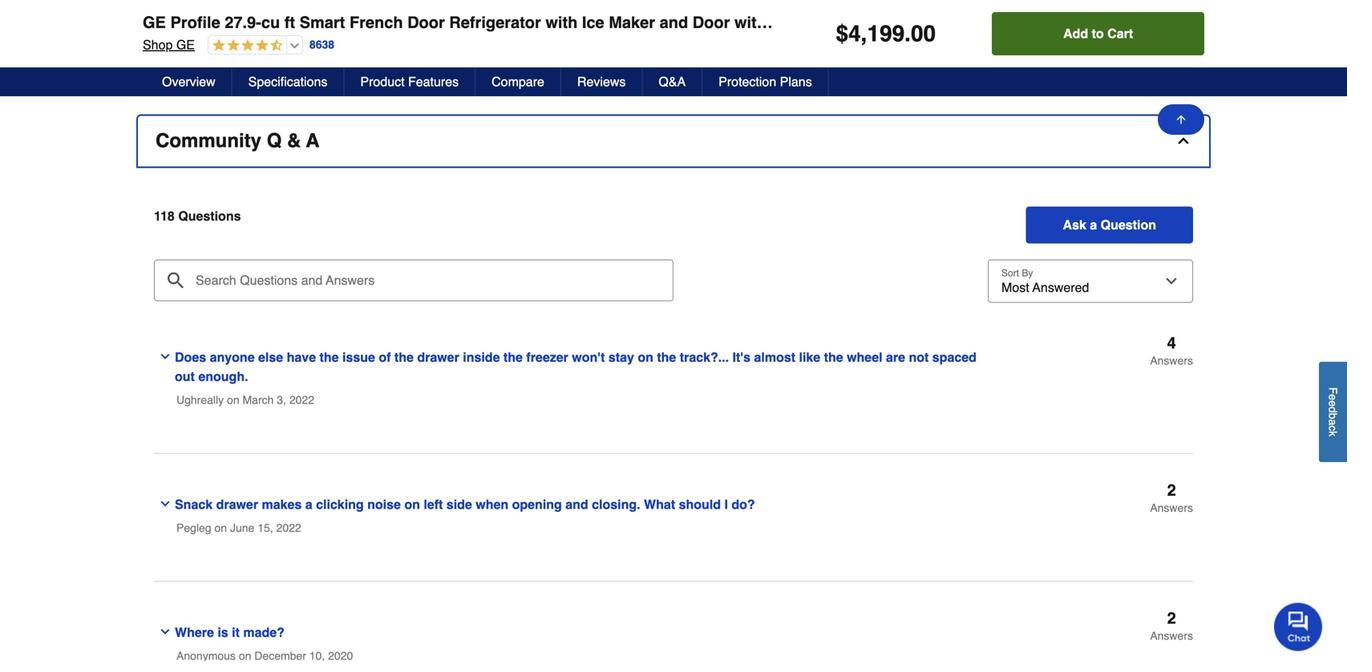 Task type: describe. For each thing, give the bounding box(es) containing it.
c
[[1327, 425, 1340, 431]]

does
[[175, 350, 206, 365]]

have
[[287, 350, 316, 365]]

track?...
[[680, 350, 729, 365]]

2022 for 4
[[290, 394, 315, 406]]

of
[[379, 350, 391, 365]]

question
[[1101, 218, 1157, 232]]

product features button
[[345, 67, 476, 96]]

2 for where is it made?
[[1168, 609, 1177, 628]]

15,
[[258, 522, 273, 534]]

b
[[1327, 413, 1340, 419]]

maker
[[609, 13, 656, 32]]

protection plans button
[[703, 67, 829, 96]]

q&a button
[[643, 67, 703, 96]]

cu
[[261, 13, 280, 32]]

compare
[[492, 74, 545, 89]]

a for snack drawer makes a clicking noise on left side when opening and closing.  what should i do?
[[306, 497, 313, 512]]

i
[[725, 497, 728, 512]]

snack drawer makes a clicking noise on left side when opening and closing.  what should i do? button
[[154, 482, 986, 515]]

add to cart
[[1064, 26, 1134, 41]]

compare button
[[476, 67, 562, 96]]

a
[[306, 130, 320, 152]]

$
[[836, 21, 849, 47]]

3 the from the left
[[504, 350, 523, 365]]

community q & a button
[[138, 116, 1210, 167]]

wheel
[[847, 350, 883, 365]]

almost
[[755, 350, 796, 365]]

it
[[232, 625, 240, 640]]

on inside does anyone else have the issue of the drawer inside the freezer won't stay on the track?... it's almost like the wheel are not spaced out enough.
[[638, 350, 654, 365]]

closing.
[[592, 497, 641, 512]]

pegleg
[[177, 522, 211, 534]]

where is it made?
[[175, 625, 285, 640]]

protection
[[719, 74, 777, 89]]

00
[[911, 21, 936, 47]]

community
[[156, 130, 262, 152]]

on left june
[[215, 522, 227, 534]]

not
[[909, 350, 929, 365]]

smart
[[300, 13, 345, 32]]

118 questions ask a question
[[154, 209, 1157, 232]]

3 answers from the top
[[1151, 630, 1194, 642]]

118
[[154, 209, 175, 224]]

makes
[[262, 497, 302, 512]]

cart
[[1108, 26, 1134, 41]]

chevron down image for 2
[[159, 626, 172, 638]]

4 answers element
[[1151, 334, 1194, 367]]

specifications
[[248, 74, 328, 89]]

4 the from the left
[[657, 350, 677, 365]]

star
[[1189, 13, 1232, 32]]

left
[[424, 497, 443, 512]]

a for 118 questions ask a question
[[1091, 218, 1098, 232]]

27.9-
[[225, 13, 261, 32]]

opening
[[512, 497, 562, 512]]

2 answers for where is it made?
[[1151, 609, 1194, 642]]

f
[[1327, 387, 1340, 394]]

questions
[[178, 209, 241, 224]]

protection plans
[[719, 74, 813, 89]]

q
[[267, 130, 282, 152]]

march
[[243, 394, 274, 406]]

reviews button
[[562, 67, 643, 96]]

product
[[361, 74, 405, 89]]

chevron down image for 4
[[159, 350, 172, 363]]

8638
[[310, 38, 335, 51]]

with
[[546, 13, 578, 32]]

a inside button
[[1327, 419, 1340, 425]]

(fingerprint-
[[828, 13, 923, 32]]

does anyone else have the issue of the drawer inside the freezer won't stay on the track?... it's almost like the wheel are not spaced out enough. button
[[154, 335, 986, 387]]

pegleg on june 15, 2022
[[177, 522, 301, 534]]

3,
[[277, 394, 286, 406]]

spaced
[[933, 350, 977, 365]]

reviews
[[578, 74, 626, 89]]

snack drawer makes a clicking noise on left side when opening and closing.  what should i do?
[[175, 497, 756, 512]]

2 answers for snack drawer makes a clicking noise on left side when opening and closing.  what should i do?
[[1151, 481, 1194, 514]]

2 door from the left
[[693, 13, 730, 32]]

ughreally
[[177, 394, 224, 406]]

ughreally on march 3, 2022
[[177, 394, 315, 406]]

features
[[408, 74, 459, 89]]

ask
[[1064, 218, 1087, 232]]

1 e from the top
[[1327, 394, 1340, 400]]

issue
[[343, 350, 375, 365]]

2 answers element for snack drawer makes a clicking noise on left side when opening and closing.  what should i do?
[[1151, 481, 1194, 514]]



Task type: vqa. For each thing, say whether or not it's contained in the screenshot.
2 Answers
yes



Task type: locate. For each thing, give the bounding box(es) containing it.
1 vertical spatial ge
[[176, 37, 195, 52]]

chevron up image
[[1176, 133, 1192, 149]]

0 vertical spatial answers
[[1151, 354, 1194, 367]]

and right maker
[[660, 13, 689, 32]]

chevron down image inside the where is it made? button
[[159, 626, 172, 638]]

2 2 answers from the top
[[1151, 609, 1194, 642]]

chat invite button image
[[1275, 602, 1324, 651]]

1 vertical spatial drawer
[[216, 497, 258, 512]]

ice
[[582, 13, 605, 32]]

2022 right 3,
[[290, 394, 315, 406]]

1 horizontal spatial a
[[1091, 218, 1098, 232]]

q&a
[[659, 74, 686, 89]]

door left within
[[693, 13, 730, 32]]

like
[[800, 350, 821, 365]]

2 answers from the top
[[1151, 502, 1194, 514]]

a inside button
[[306, 497, 313, 512]]

2 e from the top
[[1327, 400, 1340, 407]]

when
[[476, 497, 509, 512]]

arrow up image
[[1175, 113, 1188, 126]]

2 2 answers element from the top
[[1151, 609, 1194, 642]]

0 vertical spatial drawer
[[417, 350, 460, 365]]

anyone
[[210, 350, 255, 365]]

drawer left "inside"
[[417, 350, 460, 365]]

1 horizontal spatial door
[[693, 13, 730, 32]]

freezer
[[527, 350, 569, 365]]

ask a question button
[[1027, 207, 1194, 244]]

won't
[[572, 350, 605, 365]]

does anyone else have the issue of the drawer inside the freezer won't stay on the track?... it's almost like the wheel are not spaced out enough.
[[175, 350, 977, 384]]

what
[[644, 497, 676, 512]]

on right stay
[[638, 350, 654, 365]]

within
[[735, 13, 781, 32]]

2 for snack drawer makes a clicking noise on left side when opening and closing.  what should i do?
[[1168, 481, 1177, 500]]

chevron down image inside does anyone else have the issue of the drawer inside the freezer won't stay on the track?... it's almost like the wheel are not spaced out enough. button
[[159, 350, 172, 363]]

are
[[887, 350, 906, 365]]

stainless
[[994, 13, 1065, 32]]

should
[[679, 497, 721, 512]]

e up b
[[1327, 400, 1340, 407]]

2022 right 15,
[[276, 522, 301, 534]]

2 answers element for where is it made?
[[1151, 609, 1194, 642]]

$ 4,199 . 00
[[836, 21, 936, 47]]

chevron down image
[[159, 498, 172, 510]]

.
[[905, 21, 911, 47]]

answers for track?...
[[1151, 354, 1194, 367]]

0 vertical spatial ge
[[143, 13, 166, 32]]

energy
[[1117, 13, 1185, 32]]

answers for do?
[[1151, 502, 1194, 514]]

clicking
[[316, 497, 364, 512]]

snack
[[175, 497, 213, 512]]

resistant
[[923, 13, 990, 32]]

1 horizontal spatial ge
[[176, 37, 195, 52]]

where
[[175, 625, 214, 640]]

the right "inside"
[[504, 350, 523, 365]]

drawer
[[417, 350, 460, 365], [216, 497, 258, 512]]

chevron down image
[[159, 350, 172, 363], [159, 626, 172, 638]]

0 horizontal spatial door
[[408, 13, 445, 32]]

2 2 from the top
[[1168, 609, 1177, 628]]

the left track?... at the right bottom of the page
[[657, 350, 677, 365]]

e up d in the bottom right of the page
[[1327, 394, 1340, 400]]

2 vertical spatial a
[[306, 497, 313, 512]]

a right ask
[[1091, 218, 1098, 232]]

specifications button
[[232, 67, 345, 96]]

1 horizontal spatial drawer
[[417, 350, 460, 365]]

e
[[1327, 394, 1340, 400], [1327, 400, 1340, 407]]

community q & a
[[156, 130, 320, 152]]

2 vertical spatial answers
[[1151, 630, 1194, 642]]

4.5 stars image
[[209, 39, 283, 53]]

to
[[1092, 26, 1105, 41]]

plans
[[780, 74, 813, 89]]

1 vertical spatial 2
[[1168, 609, 1177, 628]]

and inside button
[[566, 497, 589, 512]]

4
[[1168, 334, 1177, 352]]

0 vertical spatial chevron down image
[[159, 350, 172, 363]]

1 2 answers from the top
[[1151, 481, 1194, 514]]

4 answers
[[1151, 334, 1194, 367]]

drawer up pegleg on june 15, 2022
[[216, 497, 258, 512]]

1 2 from the top
[[1168, 481, 1177, 500]]

a up k
[[1327, 419, 1340, 425]]

on inside button
[[405, 497, 420, 512]]

product features
[[361, 74, 459, 89]]

door
[[408, 13, 445, 32], [693, 13, 730, 32], [786, 13, 823, 32]]

&
[[287, 130, 301, 152]]

a inside 118 questions ask a question
[[1091, 218, 1098, 232]]

1 answers from the top
[[1151, 354, 1194, 367]]

k
[[1327, 431, 1340, 437]]

steel)
[[1069, 13, 1113, 32]]

it's
[[733, 350, 751, 365]]

inside
[[463, 350, 500, 365]]

do?
[[732, 497, 756, 512]]

0 horizontal spatial a
[[306, 497, 313, 512]]

drawer inside does anyone else have the issue of the drawer inside the freezer won't stay on the track?... it's almost like the wheel are not spaced out enough.
[[417, 350, 460, 365]]

noise
[[368, 497, 401, 512]]

add to cart button
[[993, 12, 1205, 55]]

f e e d b a c k
[[1327, 387, 1340, 437]]

1 vertical spatial 2 answers element
[[1151, 609, 1194, 642]]

ge up shop
[[143, 13, 166, 32]]

0 vertical spatial 2 answers
[[1151, 481, 1194, 514]]

Search Questions and Answers text field
[[154, 260, 674, 301]]

made?
[[243, 625, 285, 640]]

1 horizontal spatial and
[[660, 13, 689, 32]]

1 vertical spatial 2 answers
[[1151, 609, 1194, 642]]

add
[[1064, 26, 1089, 41]]

june
[[230, 522, 255, 534]]

and
[[660, 13, 689, 32], [566, 497, 589, 512]]

0 vertical spatial 2022
[[290, 394, 315, 406]]

2 answers element
[[1151, 481, 1194, 514], [1151, 609, 1194, 642]]

ge profile 27.9-cu ft smart french door refrigerator with ice maker and door within door (fingerprint-resistant stainless steel) energy star
[[143, 13, 1232, 32]]

chevron down image left where
[[159, 626, 172, 638]]

door right french
[[408, 13, 445, 32]]

2 chevron down image from the top
[[159, 626, 172, 638]]

shop ge
[[143, 37, 195, 52]]

drawer inside button
[[216, 497, 258, 512]]

1 the from the left
[[320, 350, 339, 365]]

on
[[638, 350, 654, 365], [227, 394, 240, 406], [405, 497, 420, 512], [215, 522, 227, 534]]

0 horizontal spatial drawer
[[216, 497, 258, 512]]

1 vertical spatial answers
[[1151, 502, 1194, 514]]

1 vertical spatial a
[[1327, 419, 1340, 425]]

shop
[[143, 37, 173, 52]]

5 the from the left
[[825, 350, 844, 365]]

d
[[1327, 407, 1340, 413]]

1 vertical spatial chevron down image
[[159, 626, 172, 638]]

2 answers
[[1151, 481, 1194, 514], [1151, 609, 1194, 642]]

side
[[447, 497, 472, 512]]

1 vertical spatial and
[[566, 497, 589, 512]]

3 door from the left
[[786, 13, 823, 32]]

1 vertical spatial 2022
[[276, 522, 301, 534]]

0 horizontal spatial and
[[566, 497, 589, 512]]

1 chevron down image from the top
[[159, 350, 172, 363]]

2 the from the left
[[395, 350, 414, 365]]

2022
[[290, 394, 315, 406], [276, 522, 301, 534]]

on left march
[[227, 394, 240, 406]]

0 vertical spatial 2 answers element
[[1151, 481, 1194, 514]]

where is it made? button
[[154, 610, 986, 643]]

is
[[218, 625, 228, 640]]

0 horizontal spatial ge
[[143, 13, 166, 32]]

2022 for 2
[[276, 522, 301, 534]]

2 horizontal spatial a
[[1327, 419, 1340, 425]]

1 2 answers element from the top
[[1151, 481, 1194, 514]]

profile
[[170, 13, 220, 32]]

else
[[258, 350, 283, 365]]

chevron down image left does on the left bottom
[[159, 350, 172, 363]]

overview button
[[146, 67, 232, 96]]

0 vertical spatial and
[[660, 13, 689, 32]]

a right makes
[[306, 497, 313, 512]]

answers
[[1151, 354, 1194, 367], [1151, 502, 1194, 514], [1151, 630, 1194, 642]]

the right "have"
[[320, 350, 339, 365]]

door left $
[[786, 13, 823, 32]]

the right of
[[395, 350, 414, 365]]

ft
[[285, 13, 295, 32]]

2 horizontal spatial door
[[786, 13, 823, 32]]

ge down profile
[[176, 37, 195, 52]]

a
[[1091, 218, 1098, 232], [1327, 419, 1340, 425], [306, 497, 313, 512]]

1 door from the left
[[408, 13, 445, 32]]

out
[[175, 369, 195, 384]]

0 vertical spatial a
[[1091, 218, 1098, 232]]

french
[[350, 13, 403, 32]]

on left left
[[405, 497, 420, 512]]

refrigerator
[[450, 13, 541, 32]]

and left closing.
[[566, 497, 589, 512]]

0 vertical spatial 2
[[1168, 481, 1177, 500]]

the right "like"
[[825, 350, 844, 365]]



